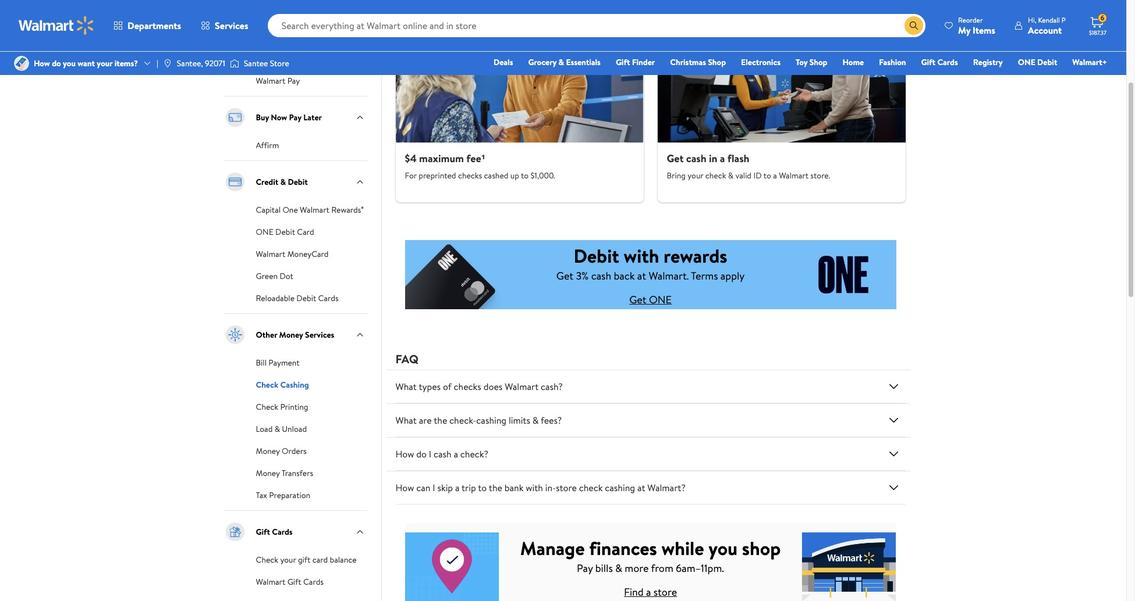 Task type: describe. For each thing, give the bounding box(es) containing it.
p
[[1062, 15, 1066, 25]]

services inside dropdown button
[[215, 19, 248, 32]]

get for get one
[[629, 293, 647, 307]]

find
[[624, 586, 644, 600]]

check for check cashing
[[256, 380, 278, 391]]

moneycard
[[287, 249, 329, 260]]

money for transfers
[[256, 468, 280, 480]]

bill payment
[[256, 357, 300, 369]]

grocery
[[528, 56, 557, 68]]

trip
[[462, 482, 476, 495]]

how do i cash a check? image
[[887, 448, 901, 462]]

2 at from the top
[[637, 482, 645, 495]]

maximum
[[419, 151, 464, 166]]

money transfers link
[[256, 467, 313, 480]]

can
[[416, 482, 430, 495]]

check printing
[[256, 402, 308, 413]]

walmart.
[[649, 269, 689, 283]]

debit inside debit with rewards get 3% cash back at walmart. terms apply
[[574, 243, 619, 269]]

items?
[[114, 58, 138, 69]]

walmart inside walmart gift cards link
[[256, 577, 285, 589]]

fees?
[[541, 415, 562, 427]]

transfers
[[282, 468, 313, 480]]

find a store link
[[624, 586, 677, 600]]

shop for toy shop
[[810, 56, 827, 68]]

reloadable debit cards link
[[256, 292, 339, 304]]

what are the check-cashing limits & fees?
[[396, 415, 562, 427]]

more
[[625, 562, 649, 576]]

0 horizontal spatial to
[[478, 482, 487, 495]]

cards down card
[[303, 577, 324, 589]]

services button
[[191, 12, 258, 40]]

cashing
[[280, 380, 309, 391]]

santee,
[[177, 58, 203, 69]]

rewards®
[[331, 204, 364, 216]]

does
[[484, 381, 503, 394]]

gift left finder
[[616, 56, 630, 68]]

kendall
[[1038, 15, 1060, 25]]

load & unload
[[256, 424, 307, 435]]

$1,000.
[[531, 170, 555, 182]]

with inside debit with rewards get 3% cash back at walmart. terms apply
[[624, 243, 659, 269]]

find a store
[[624, 586, 677, 600]]

are
[[419, 415, 432, 427]]

store
[[270, 58, 289, 69]]

check your gift card balance link
[[256, 554, 357, 566]]

2 vertical spatial cash
[[434, 448, 452, 461]]

1 vertical spatial store
[[654, 586, 677, 600]]

check cashing link
[[256, 378, 309, 391]]

0 horizontal spatial cashing
[[476, 415, 506, 427]]

finder
[[632, 56, 655, 68]]

money orders
[[256, 446, 307, 458]]

types
[[419, 381, 441, 394]]

what types of checks does walmart cash? image
[[887, 380, 901, 394]]

check for check your gift card balance
[[256, 555, 278, 566]]

check your gift card balance
[[256, 555, 357, 566]]

gift down gift
[[287, 577, 301, 589]]

$4 maximum fee¹ for preprinted checks cashed up to $1,000.
[[405, 151, 555, 182]]

featured
[[256, 25, 288, 37]]

your inside get cash in a flash bring your check & valid id to a walmart store.
[[688, 170, 703, 182]]

walmart pay link
[[256, 74, 300, 87]]

walmart image
[[19, 16, 94, 35]]

0 vertical spatial gift cards
[[921, 56, 958, 68]]

walmart+ link
[[1067, 56, 1112, 69]]

from
[[651, 562, 673, 576]]

grocery & essentials link
[[523, 56, 606, 69]]

up
[[510, 170, 519, 182]]

list containing $4 maximum fee¹
[[389, 3, 912, 203]]

santee
[[244, 58, 268, 69]]

1 horizontal spatial the
[[489, 482, 502, 495]]

how for how do i cash a check?
[[396, 448, 414, 461]]

other money services
[[256, 329, 334, 341]]

christmas shop link
[[665, 56, 731, 69]]

walmart right does
[[505, 381, 539, 394]]

fashion link
[[874, 56, 911, 69]]

bills
[[595, 562, 613, 576]]

how do i cash a check?
[[396, 448, 488, 461]]

search icon image
[[909, 21, 919, 30]]

& right load
[[275, 424, 280, 435]]

i for do
[[429, 448, 431, 461]]

debit for reloadable debit cards
[[297, 293, 316, 304]]

Walmart Site-Wide search field
[[268, 14, 926, 37]]

credit & debit image
[[223, 171, 247, 194]]

services inside 'link'
[[282, 53, 311, 65]]

Search search field
[[268, 14, 926, 37]]

debit for one debit
[[1037, 56, 1057, 68]]

other money services image
[[223, 324, 247, 347]]

green
[[256, 271, 278, 282]]

0 horizontal spatial store
[[556, 482, 577, 495]]

cashed
[[484, 170, 508, 182]]

santee, 92071
[[177, 58, 225, 69]]

id
[[754, 170, 762, 182]]

cards up check your gift card balance link
[[272, 527, 293, 538]]

0 horizontal spatial gift cards
[[256, 527, 293, 538]]

& right grocery at the top of page
[[559, 56, 564, 68]]

6am–11pm.
[[676, 562, 724, 576]]

92071
[[205, 58, 225, 69]]

home inside 'link'
[[313, 53, 335, 65]]

other
[[256, 329, 277, 341]]

checks inside $4 maximum fee¹ for preprinted checks cashed up to $1,000.
[[458, 170, 482, 182]]

a right id
[[773, 170, 777, 182]]

a left trip
[[455, 482, 460, 495]]

load & unload link
[[256, 423, 307, 435]]

how can i skip a trip to the bank with in-store check cashing at walmart?
[[396, 482, 686, 495]]

dot
[[280, 271, 293, 282]]

do for you
[[52, 58, 61, 69]]

back
[[614, 269, 635, 283]]

to inside get cash in a flash bring your check & valid id to a walmart store.
[[764, 170, 771, 182]]

walmart inside get cash in a flash bring your check & valid id to a walmart store.
[[779, 170, 809, 182]]

buy now pay later image
[[223, 106, 247, 129]]

& left fees?
[[532, 415, 539, 427]]

1 vertical spatial pay
[[289, 112, 301, 123]]

a left check?
[[454, 448, 458, 461]]

want
[[78, 58, 95, 69]]

money services home link
[[256, 52, 335, 65]]

buy
[[256, 112, 269, 123]]

walmart?
[[648, 482, 686, 495]]

at inside debit with rewards get 3% cash back at walmart. terms apply
[[637, 269, 646, 283]]

what types of checks does walmart cash?
[[396, 381, 563, 394]]

affirm
[[256, 140, 279, 151]]

get cash in a flash bring your check & valid id to a walmart store.
[[667, 151, 830, 182]]

gift cards image
[[223, 521, 247, 544]]

check printing link
[[256, 401, 308, 413]]

manage
[[520, 536, 585, 562]]

toy shop link
[[791, 56, 833, 69]]

faq
[[396, 352, 418, 368]]

2 vertical spatial services
[[305, 329, 334, 341]]

& right credit
[[280, 176, 286, 188]]

|
[[157, 58, 158, 69]]

walmart moneycard
[[256, 249, 329, 260]]

manage your finances while you shop. pay bills and more from six am to eleven pm. find a store. image
[[405, 533, 896, 602]]

check?
[[460, 448, 488, 461]]

a right in
[[720, 151, 725, 166]]

reloadable debit cards
[[256, 293, 339, 304]]

check-
[[449, 415, 476, 427]]

pay inside the walmart pay link
[[287, 75, 300, 87]]

1 vertical spatial check
[[579, 482, 603, 495]]



Task type: locate. For each thing, give the bounding box(es) containing it.
1 horizontal spatial your
[[280, 555, 296, 566]]

i down are
[[429, 448, 431, 461]]

registry
[[973, 56, 1003, 68]]

home right store
[[313, 53, 335, 65]]

what
[[396, 381, 417, 394], [396, 415, 417, 427]]

get cash in a flash list item
[[651, 3, 912, 203]]

check inside check your gift card balance link
[[256, 555, 278, 566]]

i
[[429, 448, 431, 461], [433, 482, 435, 495]]

0 vertical spatial do
[[52, 58, 61, 69]]

 image
[[230, 58, 239, 69], [163, 59, 172, 68]]

toy shop
[[796, 56, 827, 68]]

registry link
[[968, 56, 1008, 69]]

green dot link
[[256, 270, 293, 282]]

money for orders
[[256, 446, 280, 458]]

0 vertical spatial cash
[[686, 151, 707, 166]]

bill
[[256, 357, 267, 369]]

1 vertical spatial services
[[282, 53, 311, 65]]

i right can
[[433, 482, 435, 495]]

shop right christmas
[[708, 56, 726, 68]]

0 horizontal spatial the
[[434, 415, 447, 427]]

walmart inside the walmart pay link
[[256, 75, 285, 87]]

your right bring
[[688, 170, 703, 182]]

credit
[[256, 176, 278, 188]]

0 vertical spatial checks
[[458, 170, 482, 182]]

a right find
[[646, 586, 651, 600]]

debit for one debit card
[[275, 226, 295, 238]]

how for how can i skip a trip to the bank with in-store check cashing at walmart?
[[396, 482, 414, 495]]

the right are
[[434, 415, 447, 427]]

preprinted
[[419, 170, 456, 182]]

manage finances while you shop pay bills & more from 6am–11pm.
[[520, 536, 781, 576]]

0 vertical spatial what
[[396, 381, 417, 394]]

gift right fashion link
[[921, 56, 936, 68]]

cashing left limits
[[476, 415, 506, 427]]

get left 3%
[[556, 269, 574, 283]]

electronics link
[[736, 56, 786, 69]]

get down the back
[[629, 293, 647, 307]]

my
[[958, 24, 971, 36]]

store down the from
[[654, 586, 677, 600]]

affirm link
[[256, 139, 279, 151]]

walmart inside walmart moneycard link
[[256, 249, 285, 260]]

1 vertical spatial with
[[526, 482, 543, 495]]

0 vertical spatial get
[[667, 151, 684, 166]]

do up can
[[416, 448, 427, 461]]

how
[[34, 58, 50, 69], [396, 448, 414, 461], [396, 482, 414, 495]]

gift
[[616, 56, 630, 68], [921, 56, 936, 68], [256, 527, 270, 538], [287, 577, 301, 589]]

departments button
[[104, 12, 191, 40]]

services down reloadable debit cards
[[305, 329, 334, 341]]

1 horizontal spatial check
[[705, 170, 726, 182]]

money down load
[[256, 446, 280, 458]]

get up bring
[[667, 151, 684, 166]]

at left walmart?
[[637, 482, 645, 495]]

2 horizontal spatial your
[[688, 170, 703, 182]]

1 vertical spatial do
[[416, 448, 427, 461]]

2 what from the top
[[396, 415, 417, 427]]

2 vertical spatial your
[[280, 555, 296, 566]]

walmart up card at the top left of the page
[[300, 204, 329, 216]]

1 shop from the left
[[708, 56, 726, 68]]

in-
[[545, 482, 556, 495]]

one inside one debit card link
[[256, 226, 273, 238]]

list
[[389, 3, 912, 203]]

shop right toy
[[810, 56, 827, 68]]

walmart+
[[1072, 56, 1107, 68]]

walmart gift cards
[[256, 577, 324, 589]]

0 vertical spatial check
[[705, 170, 726, 182]]

1 horizontal spatial gift cards
[[921, 56, 958, 68]]

get inside debit with rewards get 3% cash back at walmart. terms apply
[[556, 269, 574, 283]]

tax preparation
[[256, 490, 310, 502]]

2 horizontal spatial one
[[1018, 56, 1035, 68]]

cards down moneycard in the left of the page
[[318, 293, 339, 304]]

0 horizontal spatial home
[[313, 53, 335, 65]]

walmart inside capital one walmart rewards® 'link'
[[300, 204, 329, 216]]

1 what from the top
[[396, 381, 417, 394]]

reorder
[[958, 15, 983, 25]]

& inside manage finances while you shop pay bills & more from 6am–11pm.
[[615, 562, 622, 576]]

walmart moneycard link
[[256, 247, 329, 260]]

1 horizontal spatial  image
[[230, 58, 239, 69]]

cashing left walmart?
[[605, 482, 635, 495]]

store right bank in the bottom of the page
[[556, 482, 577, 495]]

green dot
[[256, 271, 293, 282]]

for
[[405, 170, 417, 182]]

you
[[63, 58, 76, 69], [709, 536, 738, 562]]

cash inside get cash in a flash bring your check & valid id to a walmart store.
[[686, 151, 707, 166]]

one for one debit
[[1018, 56, 1035, 68]]

money inside 'link'
[[256, 53, 280, 65]]

cash left check?
[[434, 448, 452, 461]]

to inside $4 maximum fee¹ for preprinted checks cashed up to $1,000.
[[521, 170, 529, 182]]

1 vertical spatial at
[[637, 482, 645, 495]]

money up the walmart pay link
[[256, 53, 280, 65]]

1 horizontal spatial shop
[[810, 56, 827, 68]]

featured image
[[223, 19, 247, 42]]

money up tax on the bottom left of the page
[[256, 468, 280, 480]]

electronics
[[741, 56, 781, 68]]

walmart down santee store in the top left of the page
[[256, 75, 285, 87]]

services up the walmart pay link
[[282, 53, 311, 65]]

0 horizontal spatial shop
[[708, 56, 726, 68]]

walmart left store. on the right top of the page
[[779, 170, 809, 182]]

0 vertical spatial one
[[1018, 56, 1035, 68]]

your right want on the top of the page
[[97, 58, 113, 69]]

2 horizontal spatial cash
[[686, 151, 707, 166]]

fashion
[[879, 56, 906, 68]]

what for what are the check-cashing limits & fees?
[[396, 415, 417, 427]]

2 vertical spatial one
[[649, 293, 672, 307]]

 image for santee store
[[230, 58, 239, 69]]

cash right 3%
[[591, 269, 611, 283]]

debit with rewards. get 3% cash back at walmart. terms apply. image
[[405, 231, 896, 319]]

check up walmart gift cards link
[[256, 555, 278, 566]]

1 vertical spatial check
[[256, 402, 278, 413]]

 image right 92071
[[230, 58, 239, 69]]

check inside check printing link
[[256, 402, 278, 413]]

walmart up green dot link at the top of page
[[256, 249, 285, 260]]

store.
[[811, 170, 830, 182]]

one inside one debit link
[[1018, 56, 1035, 68]]

gift right 'gift cards' icon
[[256, 527, 270, 538]]

walmart pay
[[256, 75, 300, 87]]

shop for christmas shop
[[708, 56, 726, 68]]

how for how do you want your items?
[[34, 58, 50, 69]]

home link
[[837, 56, 869, 69]]

$187.37
[[1089, 29, 1107, 37]]

check up load
[[256, 402, 278, 413]]

a
[[720, 151, 725, 166], [773, 170, 777, 182], [454, 448, 458, 461], [455, 482, 460, 495], [646, 586, 651, 600]]

walmart down check your gift card balance
[[256, 577, 285, 589]]

0 vertical spatial your
[[97, 58, 113, 69]]

2 check from the top
[[256, 402, 278, 413]]

check right "in-"
[[579, 482, 603, 495]]

1 horizontal spatial one
[[649, 293, 672, 307]]

terms
[[691, 269, 718, 283]]

bank
[[505, 482, 524, 495]]

2 vertical spatial pay
[[577, 562, 593, 576]]

money transfers
[[256, 468, 313, 480]]

check down bill
[[256, 380, 278, 391]]

0 horizontal spatial check
[[579, 482, 603, 495]]

toy
[[796, 56, 808, 68]]

money for services
[[256, 53, 280, 65]]

what for what types of checks does walmart cash?
[[396, 381, 417, 394]]

payment
[[269, 357, 300, 369]]

1 check from the top
[[256, 380, 278, 391]]

1 horizontal spatial cashing
[[605, 482, 635, 495]]

i for can
[[433, 482, 435, 495]]

1 horizontal spatial home
[[843, 56, 864, 68]]

0 vertical spatial store
[[556, 482, 577, 495]]

at right the back
[[637, 269, 646, 283]]

to right id
[[764, 170, 771, 182]]

one debit
[[1018, 56, 1057, 68]]

1 vertical spatial you
[[709, 536, 738, 562]]

1 horizontal spatial with
[[624, 243, 659, 269]]

preparation
[[269, 490, 310, 502]]

fee¹
[[466, 151, 485, 166]]

0 horizontal spatial your
[[97, 58, 113, 69]]

printing
[[280, 402, 308, 413]]

pay inside manage finances while you shop pay bills & more from 6am–11pm.
[[577, 562, 593, 576]]

gift cards right fashion
[[921, 56, 958, 68]]

in
[[709, 151, 717, 166]]

& left valid
[[728, 170, 734, 182]]

home
[[313, 53, 335, 65], [843, 56, 864, 68]]

1 horizontal spatial to
[[521, 170, 529, 182]]

check inside check cashing link
[[256, 380, 278, 391]]

1 vertical spatial what
[[396, 415, 417, 427]]

walmart gift cards link
[[256, 576, 324, 589]]

1 horizontal spatial cash
[[591, 269, 611, 283]]

2 horizontal spatial get
[[667, 151, 684, 166]]

debit inside reloadable debit cards link
[[297, 293, 316, 304]]

2 horizontal spatial to
[[764, 170, 771, 182]]

one down capital
[[256, 226, 273, 238]]

0 vertical spatial with
[[624, 243, 659, 269]]

the left bank in the bottom of the page
[[489, 482, 502, 495]]

flash
[[728, 151, 750, 166]]

0 vertical spatial you
[[63, 58, 76, 69]]

0 vertical spatial at
[[637, 269, 646, 283]]

debit inside one debit card link
[[275, 226, 295, 238]]

0 horizontal spatial i
[[429, 448, 431, 461]]

pay right now
[[289, 112, 301, 123]]

later
[[303, 112, 322, 123]]

gift finder
[[616, 56, 655, 68]]

pay left bills
[[577, 562, 593, 576]]

$4 maximum fee¹ list item
[[389, 3, 651, 203]]

one for one debit card
[[256, 226, 273, 238]]

check
[[705, 170, 726, 182], [579, 482, 603, 495]]

do for i
[[416, 448, 427, 461]]

1 vertical spatial i
[[433, 482, 435, 495]]

0 horizontal spatial  image
[[163, 59, 172, 68]]

with
[[624, 243, 659, 269], [526, 482, 543, 495]]

1 vertical spatial cash
[[591, 269, 611, 283]]

3 check from the top
[[256, 555, 278, 566]]

6 $187.37
[[1089, 13, 1107, 37]]

0 horizontal spatial you
[[63, 58, 76, 69]]

 image for santee, 92071
[[163, 59, 172, 68]]

2 shop from the left
[[810, 56, 827, 68]]

services left featured
[[215, 19, 248, 32]]

your left gift
[[280, 555, 296, 566]]

you left want on the top of the page
[[63, 58, 76, 69]]

0 vertical spatial how
[[34, 58, 50, 69]]

cash inside debit with rewards get 3% cash back at walmart. terms apply
[[591, 269, 611, 283]]

1 horizontal spatial do
[[416, 448, 427, 461]]

0 horizontal spatial do
[[52, 58, 61, 69]]

check down in
[[705, 170, 726, 182]]

the
[[434, 415, 447, 427], [489, 482, 502, 495]]

1 vertical spatial how
[[396, 448, 414, 461]]

bill payment link
[[256, 356, 300, 369]]

money right other
[[279, 329, 303, 341]]

1 vertical spatial get
[[556, 269, 574, 283]]

0 horizontal spatial get
[[556, 269, 574, 283]]

2 vertical spatial check
[[256, 555, 278, 566]]

0 vertical spatial i
[[429, 448, 431, 461]]

0 vertical spatial the
[[434, 415, 447, 427]]

do left want on the top of the page
[[52, 58, 61, 69]]

one debit link
[[1013, 56, 1063, 69]]

& inside get cash in a flash bring your check & valid id to a walmart store.
[[728, 170, 734, 182]]

0 horizontal spatial cash
[[434, 448, 452, 461]]

1 vertical spatial checks
[[454, 381, 481, 394]]

1 vertical spatial gift cards
[[256, 527, 293, 538]]

1 horizontal spatial i
[[433, 482, 435, 495]]

capital one walmart rewards®
[[256, 204, 364, 216]]

departments
[[127, 19, 181, 32]]

 image
[[14, 56, 29, 71]]

0 horizontal spatial with
[[526, 482, 543, 495]]

with up get one
[[624, 243, 659, 269]]

cards left registry
[[937, 56, 958, 68]]

0 horizontal spatial one
[[256, 226, 273, 238]]

what left are
[[396, 415, 417, 427]]

with left "in-"
[[526, 482, 543, 495]]

buy now pay later
[[256, 112, 322, 123]]

debit
[[1037, 56, 1057, 68], [288, 176, 308, 188], [275, 226, 295, 238], [574, 243, 619, 269], [297, 293, 316, 304]]

checks down fee¹
[[458, 170, 482, 182]]

what left types
[[396, 381, 417, 394]]

1 vertical spatial cashing
[[605, 482, 635, 495]]

skip
[[437, 482, 453, 495]]

pay down money services home
[[287, 75, 300, 87]]

 image right |
[[163, 59, 172, 68]]

what are the check-cashing limits & fees? image
[[887, 414, 901, 428]]

santee store
[[244, 58, 289, 69]]

you left shop
[[709, 536, 738, 562]]

check for check printing
[[256, 402, 278, 413]]

& right bills
[[615, 562, 622, 576]]

home left fashion
[[843, 56, 864, 68]]

2 vertical spatial how
[[396, 482, 414, 495]]

get for get cash in a flash bring your check & valid id to a walmart store.
[[667, 151, 684, 166]]

1 vertical spatial your
[[688, 170, 703, 182]]

of
[[443, 381, 452, 394]]

check inside get cash in a flash bring your check & valid id to a walmart store.
[[705, 170, 726, 182]]

you inside manage finances while you shop pay bills & more from 6am–11pm.
[[709, 536, 738, 562]]

1 horizontal spatial get
[[629, 293, 647, 307]]

$4
[[405, 151, 417, 166]]

one down walmart.
[[649, 293, 672, 307]]

0 vertical spatial cashing
[[476, 415, 506, 427]]

1 vertical spatial the
[[489, 482, 502, 495]]

1 at from the top
[[637, 269, 646, 283]]

unload
[[282, 424, 307, 435]]

2 vertical spatial get
[[629, 293, 647, 307]]

how can i skip a trip to the bank with in-store check cashing at walmart? image
[[887, 482, 901, 496]]

cash?
[[541, 381, 563, 394]]

rewards
[[664, 243, 727, 269]]

1 horizontal spatial you
[[709, 536, 738, 562]]

capital
[[256, 204, 281, 216]]

1 horizontal spatial store
[[654, 586, 677, 600]]

at
[[637, 269, 646, 283], [637, 482, 645, 495]]

to right up
[[521, 170, 529, 182]]

0 vertical spatial services
[[215, 19, 248, 32]]

how do you want your items?
[[34, 58, 138, 69]]

gift cards down tax preparation
[[256, 527, 293, 538]]

checks right of at the bottom left of page
[[454, 381, 481, 394]]

0 vertical spatial check
[[256, 380, 278, 391]]

1 vertical spatial one
[[256, 226, 273, 238]]

gift
[[298, 555, 310, 566]]

0 vertical spatial pay
[[287, 75, 300, 87]]

christmas
[[670, 56, 706, 68]]

get inside get cash in a flash bring your check & valid id to a walmart store.
[[667, 151, 684, 166]]

one down account at right top
[[1018, 56, 1035, 68]]

debit inside one debit link
[[1037, 56, 1057, 68]]

to right trip
[[478, 482, 487, 495]]

cash left in
[[686, 151, 707, 166]]



Task type: vqa. For each thing, say whether or not it's contained in the screenshot.
$4 maximum fee¹ list item
yes



